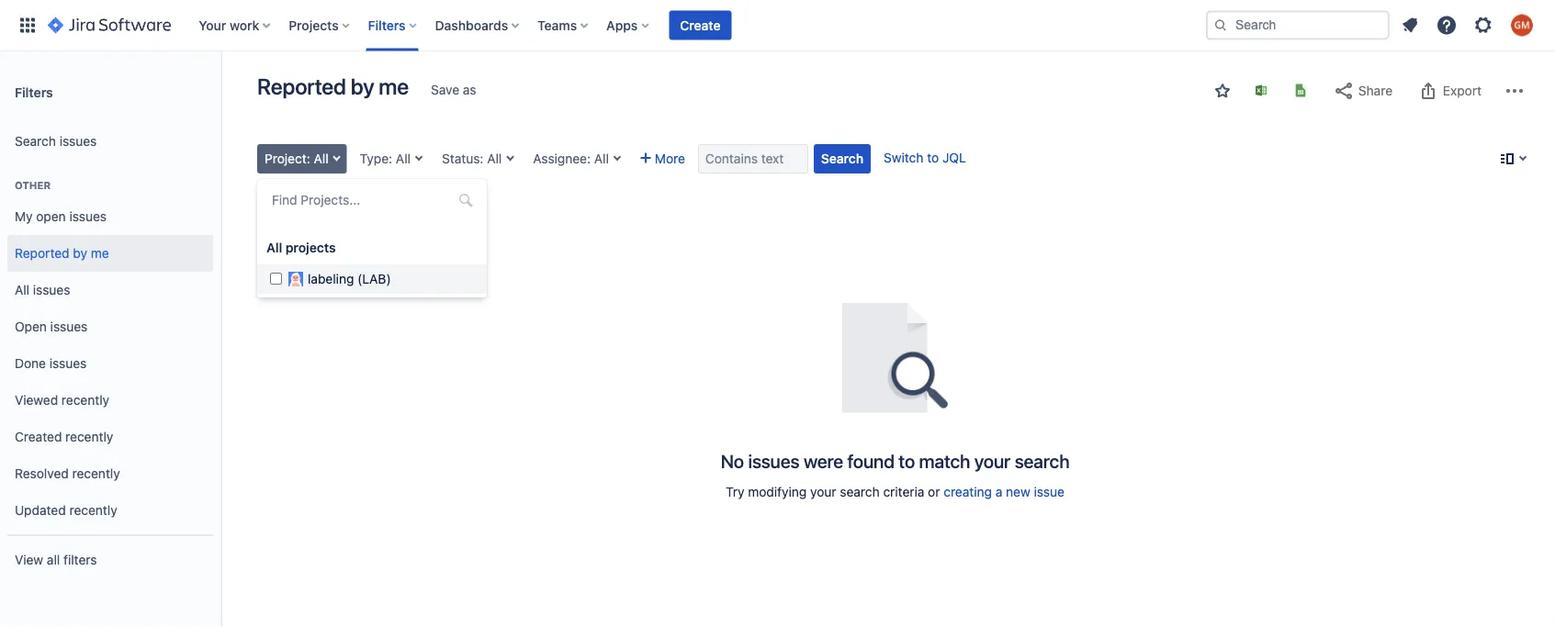 Task type: locate. For each thing, give the bounding box(es) containing it.
1 horizontal spatial search
[[821, 151, 864, 166]]

reported up all issues
[[15, 246, 69, 261]]

0 vertical spatial by
[[351, 73, 374, 99]]

reported by me link
[[7, 235, 213, 272]]

reported
[[257, 73, 346, 99], [15, 246, 69, 261]]

1 horizontal spatial by
[[351, 73, 374, 99]]

search left switch
[[821, 151, 864, 166]]

export
[[1443, 83, 1482, 98]]

all inside other group
[[15, 283, 29, 298]]

done
[[15, 356, 46, 371]]

filters right projects "dropdown button"
[[368, 17, 406, 33]]

all for type: all
[[396, 151, 411, 166]]

0 horizontal spatial me
[[91, 246, 109, 261]]

type: all
[[360, 151, 411, 166]]

recently up created recently
[[61, 393, 109, 408]]

all right the assignee:
[[594, 151, 609, 166]]

me down my open issues link
[[91, 246, 109, 261]]

1 horizontal spatial filters
[[368, 17, 406, 33]]

your up a
[[975, 450, 1011, 472]]

1 horizontal spatial reported by me
[[257, 73, 409, 99]]

reported by me down projects "dropdown button"
[[257, 73, 409, 99]]

reported by me
[[257, 73, 409, 99], [15, 246, 109, 261]]

0 vertical spatial reported
[[257, 73, 346, 99]]

1 vertical spatial search
[[821, 151, 864, 166]]

created
[[15, 430, 62, 445]]

primary element
[[11, 0, 1206, 51]]

search
[[15, 134, 56, 149], [821, 151, 864, 166]]

0 horizontal spatial your
[[810, 485, 836, 500]]

recently down resolved recently "link"
[[69, 503, 117, 518]]

1 horizontal spatial your
[[975, 450, 1011, 472]]

to
[[927, 150, 939, 165], [899, 450, 915, 472]]

filters up search issues
[[15, 84, 53, 99]]

0 horizontal spatial reported by me
[[15, 246, 109, 261]]

recently down viewed recently link in the bottom of the page
[[65, 430, 113, 445]]

search issues link
[[7, 123, 213, 160]]

issues for search issues
[[59, 134, 97, 149]]

creating
[[944, 485, 992, 500]]

1 vertical spatial search
[[840, 485, 880, 500]]

reported by me down my open issues
[[15, 246, 109, 261]]

by
[[351, 73, 374, 99], [73, 246, 87, 261]]

to up criteria
[[899, 450, 915, 472]]

recently inside "link"
[[72, 466, 120, 481]]

sidebar navigation image
[[200, 73, 241, 110]]

by down my open issues
[[73, 246, 87, 261]]

teams
[[538, 17, 577, 33]]

0 vertical spatial filters
[[368, 17, 406, 33]]

your
[[975, 450, 1011, 472], [810, 485, 836, 500]]

0 vertical spatial search
[[1015, 450, 1070, 472]]

1 horizontal spatial to
[[927, 150, 939, 165]]

my
[[15, 209, 33, 224]]

my open issues
[[15, 209, 107, 224]]

apps button
[[601, 11, 656, 40]]

search for search issues
[[15, 134, 56, 149]]

search inside button
[[821, 151, 864, 166]]

Find Projects... field
[[266, 187, 478, 213]]

all projects element
[[257, 265, 487, 294]]

0 horizontal spatial to
[[899, 450, 915, 472]]

all issues
[[15, 283, 70, 298]]

switch to jql link
[[884, 150, 966, 165]]

more
[[655, 151, 685, 166]]

updated recently
[[15, 503, 117, 518]]

share link
[[1324, 76, 1402, 106]]

my open issues link
[[7, 198, 213, 235]]

status: all
[[442, 151, 502, 166]]

0 vertical spatial to
[[927, 150, 939, 165]]

try
[[726, 485, 745, 500]]

assignee:
[[533, 151, 591, 166]]

criteria
[[883, 485, 925, 500]]

save
[[431, 82, 459, 97]]

notifications image
[[1399, 14, 1421, 36]]

me left save
[[379, 73, 409, 99]]

0 vertical spatial your
[[975, 450, 1011, 472]]

all up open
[[15, 283, 29, 298]]

open
[[15, 319, 47, 334]]

open in google sheets image
[[1293, 83, 1308, 98]]

all right project:
[[314, 151, 329, 166]]

me
[[379, 73, 409, 99], [91, 246, 109, 261]]

1 vertical spatial by
[[73, 246, 87, 261]]

viewed recently
[[15, 393, 109, 408]]

all for status: all
[[487, 151, 502, 166]]

1 horizontal spatial me
[[379, 73, 409, 99]]

None checkbox
[[270, 273, 282, 285]]

(lab)
[[357, 271, 391, 287]]

issues inside "link"
[[49, 356, 87, 371]]

all
[[314, 151, 329, 166], [396, 151, 411, 166], [487, 151, 502, 166], [594, 151, 609, 166], [266, 240, 282, 255], [15, 283, 29, 298]]

appswitcher icon image
[[17, 14, 39, 36]]

search
[[1015, 450, 1070, 472], [840, 485, 880, 500]]

search image
[[1214, 18, 1228, 33]]

all issues link
[[7, 272, 213, 309]]

switch
[[884, 150, 924, 165]]

modifying
[[748, 485, 807, 500]]

help image
[[1436, 14, 1458, 36]]

0 vertical spatial search
[[15, 134, 56, 149]]

search up issue
[[1015, 450, 1070, 472]]

recently down the created recently link at the left bottom of the page
[[72, 466, 120, 481]]

issues for no issues were found to match your search
[[748, 450, 800, 472]]

or
[[928, 485, 940, 500]]

issues for all issues
[[33, 283, 70, 298]]

no
[[721, 450, 744, 472]]

done issues
[[15, 356, 87, 371]]

issue
[[1034, 485, 1065, 500]]

all right type:
[[396, 151, 411, 166]]

search up other
[[15, 134, 56, 149]]

done issues link
[[7, 345, 213, 382]]

1 vertical spatial your
[[810, 485, 836, 500]]

by down 'filters' dropdown button
[[351, 73, 374, 99]]

1 vertical spatial me
[[91, 246, 109, 261]]

your down were
[[810, 485, 836, 500]]

0 horizontal spatial search
[[15, 134, 56, 149]]

all projects
[[266, 240, 336, 255]]

1 vertical spatial filters
[[15, 84, 53, 99]]

filters
[[368, 17, 406, 33], [15, 84, 53, 99]]

1 horizontal spatial reported
[[257, 73, 346, 99]]

status:
[[442, 151, 484, 166]]

reported down projects
[[257, 73, 346, 99]]

1 vertical spatial reported
[[15, 246, 69, 261]]

issues
[[59, 134, 97, 149], [69, 209, 107, 224], [33, 283, 70, 298], [50, 319, 88, 334], [49, 356, 87, 371], [748, 450, 800, 472]]

all left the 'projects'
[[266, 240, 282, 255]]

search button
[[814, 144, 871, 174]]

search down the found
[[840, 485, 880, 500]]

me inside other group
[[91, 246, 109, 261]]

open issues
[[15, 319, 88, 334]]

1 vertical spatial reported by me
[[15, 246, 109, 261]]

apps
[[606, 17, 638, 33]]

create button
[[669, 11, 732, 40]]

labeling (lab)
[[308, 271, 391, 287]]

by inside other group
[[73, 246, 87, 261]]

recently
[[61, 393, 109, 408], [65, 430, 113, 445], [72, 466, 120, 481], [69, 503, 117, 518]]

to left jql
[[927, 150, 939, 165]]

0 horizontal spatial by
[[73, 246, 87, 261]]

jira software image
[[48, 14, 171, 36], [48, 14, 171, 36]]

banner
[[0, 0, 1555, 51]]

your profile and settings image
[[1511, 14, 1533, 36]]

open issues link
[[7, 309, 213, 345]]

0 horizontal spatial reported
[[15, 246, 69, 261]]

1 vertical spatial to
[[899, 450, 915, 472]]

all right status:
[[487, 151, 502, 166]]



Task type: vqa. For each thing, say whether or not it's contained in the screenshot.
by
yes



Task type: describe. For each thing, give the bounding box(es) containing it.
reported by me inside other group
[[15, 246, 109, 261]]

try modifying your search criteria or creating a new issue
[[726, 485, 1065, 500]]

projects
[[285, 240, 336, 255]]

search for search
[[821, 151, 864, 166]]

viewed recently link
[[7, 382, 213, 419]]

recently for resolved recently
[[72, 466, 120, 481]]

settings image
[[1473, 14, 1495, 36]]

view
[[15, 553, 43, 568]]

no issues were found to match your search
[[721, 450, 1070, 472]]

resolved recently
[[15, 466, 120, 481]]

switch to jql
[[884, 150, 966, 165]]

project:
[[265, 151, 310, 166]]

create
[[680, 17, 721, 33]]

Search field
[[1206, 11, 1390, 40]]

other
[[15, 180, 51, 192]]

save as
[[431, 82, 476, 97]]

filters
[[63, 553, 97, 568]]

filters inside dropdown button
[[368, 17, 406, 33]]

1 horizontal spatial search
[[1015, 450, 1070, 472]]

view all filters
[[15, 553, 97, 568]]

updated recently link
[[7, 492, 213, 529]]

created recently link
[[7, 419, 213, 456]]

created recently
[[15, 430, 113, 445]]

resolved recently link
[[7, 456, 213, 492]]

your work button
[[193, 11, 278, 40]]

small image
[[1215, 84, 1230, 98]]

all
[[47, 553, 60, 568]]

resolved
[[15, 466, 69, 481]]

labeling
[[308, 271, 354, 287]]

updated
[[15, 503, 66, 518]]

type:
[[360, 151, 392, 166]]

a
[[996, 485, 1003, 500]]

more button
[[633, 144, 693, 174]]

view all filters link
[[7, 542, 213, 579]]

export button
[[1408, 76, 1491, 106]]

dashboards
[[435, 17, 508, 33]]

work
[[230, 17, 259, 33]]

jql
[[943, 150, 966, 165]]

creating a new issue link
[[944, 485, 1065, 500]]

dashboards button
[[430, 11, 527, 40]]

default image
[[458, 193, 473, 208]]

your
[[199, 17, 226, 33]]

open in microsoft excel image
[[1254, 83, 1269, 98]]

other group
[[7, 160, 213, 535]]

found
[[847, 450, 895, 472]]

search issues
[[15, 134, 97, 149]]

none checkbox inside all projects element
[[270, 273, 282, 285]]

teams button
[[532, 11, 595, 40]]

banner containing your work
[[0, 0, 1555, 51]]

recently for updated recently
[[69, 503, 117, 518]]

0 horizontal spatial filters
[[15, 84, 53, 99]]

save as button
[[422, 75, 486, 105]]

as
[[463, 82, 476, 97]]

0 vertical spatial me
[[379, 73, 409, 99]]

0 vertical spatial reported by me
[[257, 73, 409, 99]]

issues for done issues
[[49, 356, 87, 371]]

all for project: all
[[314, 151, 329, 166]]

viewed
[[15, 393, 58, 408]]

your work
[[199, 17, 259, 33]]

all for assignee: all
[[594, 151, 609, 166]]

share
[[1358, 83, 1393, 98]]

new
[[1006, 485, 1030, 500]]

were
[[804, 450, 843, 472]]

Search issues using keywords text field
[[698, 144, 808, 174]]

reported inside other group
[[15, 246, 69, 261]]

recently for viewed recently
[[61, 393, 109, 408]]

issues for open issues
[[50, 319, 88, 334]]

recently for created recently
[[65, 430, 113, 445]]

projects
[[289, 17, 339, 33]]

0 horizontal spatial search
[[840, 485, 880, 500]]

project: all
[[265, 151, 329, 166]]

filters button
[[363, 11, 424, 40]]

match
[[919, 450, 970, 472]]

assignee: all
[[533, 151, 609, 166]]

open
[[36, 209, 66, 224]]

projects button
[[283, 11, 357, 40]]



